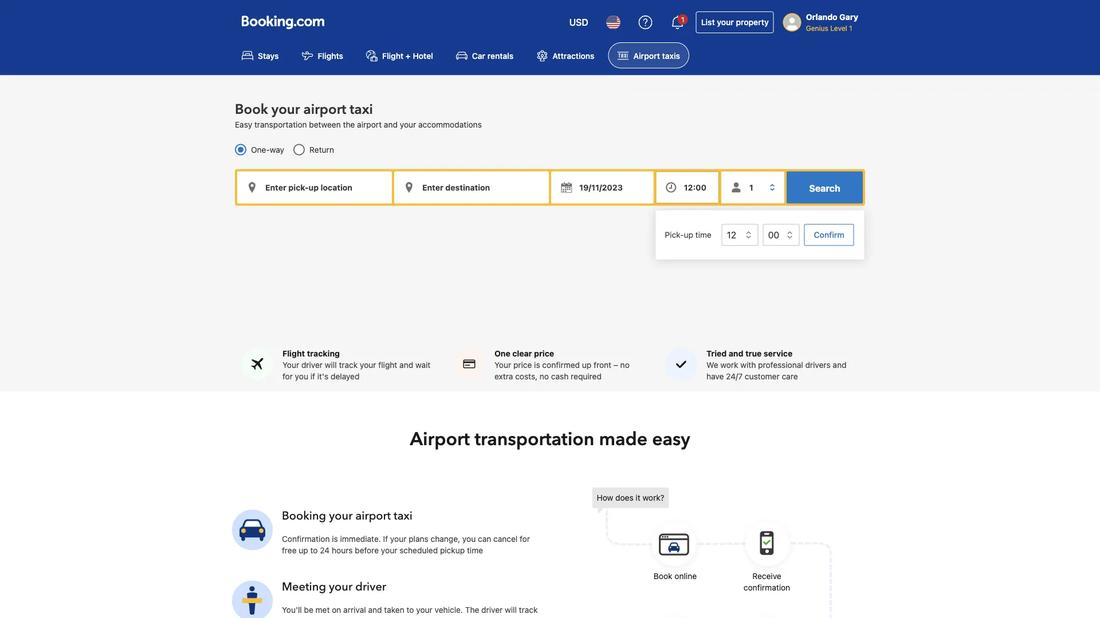 Task type: locate. For each thing, give the bounding box(es) containing it.
flight for flight tracking your driver will track your flight and wait for you if it's delayed
[[283, 349, 305, 359]]

0 horizontal spatial no
[[540, 372, 549, 382]]

0 horizontal spatial is
[[332, 535, 338, 544]]

1 horizontal spatial if
[[399, 618, 404, 619]]

0 horizontal spatial your
[[283, 361, 299, 370]]

is
[[534, 361, 540, 370], [332, 535, 338, 544]]

professional
[[758, 361, 803, 370]]

with
[[741, 361, 756, 370]]

delayed down tracking
[[331, 372, 360, 382]]

if down taken
[[399, 618, 404, 619]]

0 horizontal spatial 1
[[681, 15, 685, 23]]

0 vertical spatial airport
[[634, 51, 660, 60]]

1 horizontal spatial for
[[520, 535, 530, 544]]

0 vertical spatial is
[[534, 361, 540, 370]]

time
[[696, 230, 712, 240], [467, 546, 483, 556]]

your left vehicle.
[[416, 606, 433, 616]]

1 horizontal spatial transportation
[[475, 428, 595, 453]]

1 horizontal spatial airport
[[634, 51, 660, 60]]

0 horizontal spatial delayed
[[331, 372, 360, 382]]

Enter pick-up location text field
[[237, 172, 392, 204]]

is up "hours"
[[332, 535, 338, 544]]

up down 12:00 button
[[684, 230, 693, 240]]

and
[[384, 120, 398, 129], [729, 349, 744, 359], [400, 361, 413, 370], [833, 361, 847, 370], [368, 606, 382, 616]]

1 horizontal spatial flight
[[382, 51, 404, 60]]

you left can
[[462, 535, 476, 544]]

will right the
[[505, 606, 517, 616]]

so
[[324, 618, 333, 619]]

0 vertical spatial delayed
[[331, 372, 360, 382]]

1 horizontal spatial delayed
[[420, 618, 448, 619]]

1 horizontal spatial be
[[359, 618, 369, 619]]

delayed inside flight tracking your driver will track your flight and wait for you if it's delayed
[[331, 372, 360, 382]]

price up confirmed
[[534, 349, 554, 359]]

can
[[478, 535, 491, 544]]

if down tracking
[[310, 372, 315, 382]]

up
[[684, 230, 693, 240], [582, 361, 592, 370], [299, 546, 308, 556]]

online
[[675, 572, 697, 582]]

flight for flight + hotel
[[382, 51, 404, 60]]

0 horizontal spatial to
[[310, 546, 318, 556]]

1 your from the left
[[283, 361, 299, 370]]

airport up the if
[[356, 509, 391, 525]]

no left cash
[[540, 372, 549, 382]]

is up costs,
[[534, 361, 540, 370]]

1 vertical spatial airport
[[410, 428, 470, 453]]

driver right the
[[481, 606, 503, 616]]

your down the if
[[381, 546, 397, 556]]

1 vertical spatial 1
[[849, 24, 852, 32]]

your down you'll
[[282, 618, 298, 619]]

required
[[571, 372, 602, 382]]

0 horizontal spatial book
[[235, 100, 268, 119]]

flight inside flight tracking your driver will track your flight and wait for you if it's delayed
[[283, 349, 305, 359]]

0 horizontal spatial be
[[304, 606, 313, 616]]

0 vertical spatial will
[[325, 361, 337, 370]]

book up easy
[[235, 100, 268, 119]]

time down can
[[467, 546, 483, 556]]

1 horizontal spatial up
[[582, 361, 592, 370]]

0 vertical spatial flight
[[382, 51, 404, 60]]

confirmation
[[744, 584, 790, 593]]

1 vertical spatial will
[[505, 606, 517, 616]]

airport for airport transportation made easy
[[410, 428, 470, 453]]

1 vertical spatial if
[[399, 618, 404, 619]]

0 horizontal spatial transportation
[[254, 120, 307, 129]]

it's inside you'll be met on arrival and taken to your vehicle. the driver will track your flight, so they'll be waiting if it's delayed
[[406, 618, 417, 619]]

1 horizontal spatial to
[[407, 606, 414, 616]]

your right list
[[717, 17, 734, 27]]

1 horizontal spatial it's
[[406, 618, 417, 619]]

price down clear
[[513, 361, 532, 370]]

1 button
[[664, 9, 692, 36]]

0 vertical spatial be
[[304, 606, 313, 616]]

rentals
[[488, 51, 514, 60]]

2 horizontal spatial driver
[[481, 606, 503, 616]]

receive confirmation
[[744, 572, 790, 593]]

your inside flight tracking your driver will track your flight and wait for you if it's delayed
[[283, 361, 299, 370]]

airport up between at the left top of the page
[[303, 100, 346, 119]]

your inside one clear price your price is confirmed up front – no extra costs, no cash required
[[495, 361, 511, 370]]

receive
[[753, 572, 782, 582]]

0 horizontal spatial taxi
[[350, 100, 373, 119]]

1 horizontal spatial you
[[462, 535, 476, 544]]

taxi up the
[[350, 100, 373, 119]]

0 vertical spatial up
[[684, 230, 693, 240]]

car
[[472, 51, 485, 60]]

0 horizontal spatial if
[[310, 372, 315, 382]]

book for online
[[654, 572, 673, 582]]

track down tracking
[[339, 361, 358, 370]]

0 horizontal spatial will
[[325, 361, 337, 370]]

driver
[[301, 361, 323, 370], [355, 580, 386, 596], [481, 606, 503, 616]]

2 vertical spatial driver
[[481, 606, 503, 616]]

1 vertical spatial driver
[[355, 580, 386, 596]]

1 vertical spatial book
[[654, 572, 673, 582]]

0 horizontal spatial price
[[513, 361, 532, 370]]

1 horizontal spatial 1
[[849, 24, 852, 32]]

be
[[304, 606, 313, 616], [359, 618, 369, 619]]

be up flight,
[[304, 606, 313, 616]]

0 horizontal spatial it's
[[317, 372, 329, 382]]

0 horizontal spatial time
[[467, 546, 483, 556]]

1 horizontal spatial track
[[519, 606, 538, 616]]

airport
[[303, 100, 346, 119], [357, 120, 382, 129], [356, 509, 391, 525]]

booking airport taxi image
[[592, 488, 833, 619], [232, 510, 273, 551], [232, 581, 273, 619]]

0 vertical spatial for
[[283, 372, 293, 382]]

airport right the
[[357, 120, 382, 129]]

1 left list
[[681, 15, 685, 23]]

to right taken
[[407, 606, 414, 616]]

1 vertical spatial you
[[462, 535, 476, 544]]

2 vertical spatial up
[[299, 546, 308, 556]]

1 horizontal spatial your
[[495, 361, 511, 370]]

your
[[283, 361, 299, 370], [495, 361, 511, 370]]

airport
[[634, 51, 660, 60], [410, 428, 470, 453]]

1 vertical spatial it's
[[406, 618, 417, 619]]

to left '24'
[[310, 546, 318, 556]]

1 horizontal spatial will
[[505, 606, 517, 616]]

change,
[[431, 535, 460, 544]]

taxis
[[662, 51, 680, 60]]

property
[[736, 17, 769, 27]]

your
[[717, 17, 734, 27], [272, 100, 300, 119], [400, 120, 416, 129], [360, 361, 376, 370], [329, 509, 353, 525], [390, 535, 407, 544], [381, 546, 397, 556], [329, 580, 353, 596], [416, 606, 433, 616], [282, 618, 298, 619]]

you down tracking
[[295, 372, 308, 382]]

delayed
[[331, 372, 360, 382], [420, 618, 448, 619]]

1 vertical spatial track
[[519, 606, 538, 616]]

0 horizontal spatial airport
[[410, 428, 470, 453]]

hotel
[[413, 51, 433, 60]]

1 vertical spatial time
[[467, 546, 483, 556]]

tried and true service we work with professional drivers and have 24/7 customer care
[[707, 349, 847, 382]]

1
[[681, 15, 685, 23], [849, 24, 852, 32]]

0 horizontal spatial track
[[339, 361, 358, 370]]

how does it work?
[[597, 494, 665, 503]]

driver inside you'll be met on arrival and taken to your vehicle. the driver will track your flight, so they'll be waiting if it's delayed
[[481, 606, 503, 616]]

up inside "confirmation is immediate. if your plans change, you can cancel for free up to 24 hours before your scheduled pickup time"
[[299, 546, 308, 556]]

1 horizontal spatial time
[[696, 230, 712, 240]]

1 vertical spatial price
[[513, 361, 532, 370]]

tried
[[707, 349, 727, 359]]

0 vertical spatial transportation
[[254, 120, 307, 129]]

and right the
[[384, 120, 398, 129]]

delayed down vehicle.
[[420, 618, 448, 619]]

Enter destination text field
[[394, 172, 549, 204]]

and up 'waiting'
[[368, 606, 382, 616]]

0 vertical spatial book
[[235, 100, 268, 119]]

track right the
[[519, 606, 538, 616]]

1 vertical spatial delayed
[[420, 618, 448, 619]]

book inside book your airport taxi easy transportation between the airport and your accommodations
[[235, 100, 268, 119]]

will down tracking
[[325, 361, 337, 370]]

1 vertical spatial taxi
[[394, 509, 413, 525]]

pickup
[[440, 546, 465, 556]]

up up required
[[582, 361, 592, 370]]

1 horizontal spatial price
[[534, 349, 554, 359]]

0 horizontal spatial flight
[[283, 349, 305, 359]]

time right pick- on the right
[[696, 230, 712, 240]]

1 vertical spatial flight
[[283, 349, 305, 359]]

it's down tracking
[[317, 372, 329, 382]]

your up on
[[329, 580, 353, 596]]

you
[[295, 372, 308, 382], [462, 535, 476, 544]]

0 horizontal spatial you
[[295, 372, 308, 382]]

book online
[[654, 572, 697, 582]]

1 down "gary"
[[849, 24, 852, 32]]

19/11/2023 button
[[551, 172, 654, 204]]

driver down tracking
[[301, 361, 323, 370]]

1 vertical spatial be
[[359, 618, 369, 619]]

your left flight
[[360, 361, 376, 370]]

1 horizontal spatial no
[[620, 361, 630, 370]]

for inside flight tracking your driver will track your flight and wait for you if it's delayed
[[283, 372, 293, 382]]

up down confirmation
[[299, 546, 308, 556]]

1 horizontal spatial driver
[[355, 580, 386, 596]]

for inside "confirmation is immediate. if your plans change, you can cancel for free up to 24 hours before your scheduled pickup time"
[[520, 535, 530, 544]]

and left wait
[[400, 361, 413, 370]]

0 vertical spatial it's
[[317, 372, 329, 382]]

it's right 'waiting'
[[406, 618, 417, 619]]

1 vertical spatial for
[[520, 535, 530, 544]]

booking airport taxi image for booking your airport taxi
[[232, 510, 273, 551]]

12:00
[[684, 183, 707, 192]]

no right "–"
[[620, 361, 630, 370]]

1 horizontal spatial is
[[534, 361, 540, 370]]

taxi up plans at the left of page
[[394, 509, 413, 525]]

to inside "confirmation is immediate. if your plans change, you can cancel for free up to 24 hours before your scheduled pickup time"
[[310, 546, 318, 556]]

0 vertical spatial track
[[339, 361, 358, 370]]

car rentals
[[472, 51, 514, 60]]

flight left +
[[382, 51, 404, 60]]

delayed inside you'll be met on arrival and taken to your vehicle. the driver will track your flight, so they'll be waiting if it's delayed
[[420, 618, 448, 619]]

list your property
[[701, 17, 769, 27]]

your left the accommodations
[[400, 120, 416, 129]]

1 horizontal spatial taxi
[[394, 509, 413, 525]]

your inside list your property link
[[717, 17, 734, 27]]

24/7
[[726, 372, 743, 382]]

flight left tracking
[[283, 349, 305, 359]]

be down "arrival"
[[359, 618, 369, 619]]

0 horizontal spatial for
[[283, 372, 293, 382]]

tracking
[[307, 349, 340, 359]]

one-
[[251, 145, 270, 154]]

if
[[310, 372, 315, 382], [399, 618, 404, 619]]

level
[[830, 24, 847, 32]]

0 vertical spatial driver
[[301, 361, 323, 370]]

0 vertical spatial you
[[295, 372, 308, 382]]

airport for airport taxis
[[634, 51, 660, 60]]

does
[[616, 494, 634, 503]]

1 vertical spatial airport
[[357, 120, 382, 129]]

extra
[[495, 372, 513, 382]]

taxi inside book your airport taxi easy transportation between the airport and your accommodations
[[350, 100, 373, 119]]

service
[[764, 349, 793, 359]]

1 vertical spatial to
[[407, 606, 414, 616]]

confirm button
[[804, 224, 854, 246]]

0 vertical spatial to
[[310, 546, 318, 556]]

book
[[235, 100, 268, 119], [654, 572, 673, 582]]

they'll
[[335, 618, 357, 619]]

0 vertical spatial airport
[[303, 100, 346, 119]]

0 vertical spatial taxi
[[350, 100, 373, 119]]

taken
[[384, 606, 404, 616]]

2 horizontal spatial up
[[684, 230, 693, 240]]

1 vertical spatial is
[[332, 535, 338, 544]]

confirmed
[[542, 361, 580, 370]]

driver up "arrival"
[[355, 580, 386, 596]]

book left the online
[[654, 572, 673, 582]]

0 vertical spatial price
[[534, 349, 554, 359]]

0 horizontal spatial driver
[[301, 361, 323, 370]]

0 vertical spatial if
[[310, 372, 315, 382]]

booking your airport taxi
[[282, 509, 413, 525]]

0 horizontal spatial up
[[299, 546, 308, 556]]

2 vertical spatial airport
[[356, 509, 391, 525]]

1 vertical spatial up
[[582, 361, 592, 370]]

taxi
[[350, 100, 373, 119], [394, 509, 413, 525]]

0 vertical spatial 1
[[681, 15, 685, 23]]

to
[[310, 546, 318, 556], [407, 606, 414, 616]]

1 horizontal spatial book
[[654, 572, 673, 582]]

2 your from the left
[[495, 361, 511, 370]]

orlando
[[806, 12, 838, 22]]

arrival
[[343, 606, 366, 616]]

before
[[355, 546, 379, 556]]

up inside one clear price your price is confirmed up front – no extra costs, no cash required
[[582, 361, 592, 370]]

clear
[[512, 349, 532, 359]]

you inside flight tracking your driver will track your flight and wait for you if it's delayed
[[295, 372, 308, 382]]



Task type: vqa. For each thing, say whether or not it's contained in the screenshot.
24 APRIL 2024 option
no



Task type: describe. For each thing, give the bounding box(es) containing it.
and inside book your airport taxi easy transportation between the airport and your accommodations
[[384, 120, 398, 129]]

your up immediate.
[[329, 509, 353, 525]]

1 vertical spatial no
[[540, 372, 549, 382]]

will inside flight tracking your driver will track your flight and wait for you if it's delayed
[[325, 361, 337, 370]]

taxi for book
[[350, 100, 373, 119]]

your inside flight tracking your driver will track your flight and wait for you if it's delayed
[[360, 361, 376, 370]]

for for confirmation is immediate. if your plans change, you can cancel for free up to 24 hours before your scheduled pickup time
[[520, 535, 530, 544]]

flight,
[[300, 618, 322, 619]]

cancel
[[493, 535, 518, 544]]

list your property link
[[696, 11, 774, 33]]

we
[[707, 361, 718, 370]]

book your airport taxi easy transportation between the airport and your accommodations
[[235, 100, 482, 129]]

booking.com online hotel reservations image
[[242, 15, 324, 29]]

taxi for booking
[[394, 509, 413, 525]]

confirmation is immediate. if your plans change, you can cancel for free up to 24 hours before your scheduled pickup time
[[282, 535, 530, 556]]

24
[[320, 546, 330, 556]]

is inside one clear price your price is confirmed up front – no extra costs, no cash required
[[534, 361, 540, 370]]

accommodations
[[418, 120, 482, 129]]

airport taxis link
[[608, 42, 689, 68]]

the
[[343, 120, 355, 129]]

wait
[[415, 361, 431, 370]]

track inside you'll be met on arrival and taken to your vehicle. the driver will track your flight, so they'll be waiting if it's delayed
[[519, 606, 538, 616]]

0 vertical spatial time
[[696, 230, 712, 240]]

search
[[809, 183, 841, 194]]

if
[[383, 535, 388, 544]]

waiting
[[371, 618, 397, 619]]

–
[[614, 361, 618, 370]]

hours
[[332, 546, 353, 556]]

it's inside flight tracking your driver will track your flight and wait for you if it's delayed
[[317, 372, 329, 382]]

between
[[309, 120, 341, 129]]

genius
[[806, 24, 829, 32]]

+
[[406, 51, 411, 60]]

if inside you'll be met on arrival and taken to your vehicle. the driver will track your flight, so they'll be waiting if it's delayed
[[399, 618, 404, 619]]

if inside flight tracking your driver will track your flight and wait for you if it's delayed
[[310, 372, 315, 382]]

usd button
[[563, 9, 595, 36]]

booking airport taxi image for meeting your driver
[[232, 581, 273, 619]]

have
[[707, 372, 724, 382]]

flight + hotel link
[[357, 42, 442, 68]]

track inside flight tracking your driver will track your flight and wait for you if it's delayed
[[339, 361, 358, 370]]

free
[[282, 546, 297, 556]]

flights link
[[293, 42, 352, 68]]

meeting
[[282, 580, 326, 596]]

gary
[[840, 12, 858, 22]]

stays
[[258, 51, 279, 60]]

work
[[721, 361, 738, 370]]

how
[[597, 494, 613, 503]]

immediate.
[[340, 535, 381, 544]]

drivers
[[805, 361, 831, 370]]

on
[[332, 606, 341, 616]]

made
[[599, 428, 648, 453]]

vehicle.
[[435, 606, 463, 616]]

1 inside the 1 button
[[681, 15, 685, 23]]

for for flight tracking your driver will track your flight and wait for you if it's delayed
[[283, 372, 293, 382]]

flight
[[378, 361, 397, 370]]

to inside you'll be met on arrival and taken to your vehicle. the driver will track your flight, so they'll be waiting if it's delayed
[[407, 606, 414, 616]]

work?
[[643, 494, 665, 503]]

car rentals link
[[447, 42, 523, 68]]

booking
[[282, 509, 326, 525]]

flight tracking your driver will track your flight and wait for you if it's delayed
[[283, 349, 431, 382]]

care
[[782, 372, 798, 382]]

plans
[[409, 535, 429, 544]]

attractions link
[[527, 42, 604, 68]]

orlando gary genius level 1
[[806, 12, 858, 32]]

flights
[[318, 51, 343, 60]]

you'll
[[282, 606, 302, 616]]

your up way
[[272, 100, 300, 119]]

airport taxis
[[634, 51, 680, 60]]

pick-up time
[[665, 230, 712, 240]]

scheduled
[[400, 546, 438, 556]]

search button
[[787, 172, 863, 204]]

confirm
[[814, 230, 845, 240]]

airport for booking
[[356, 509, 391, 525]]

one-way
[[251, 145, 284, 154]]

1 inside orlando gary genius level 1
[[849, 24, 852, 32]]

meeting your driver
[[282, 580, 386, 596]]

your right the if
[[390, 535, 407, 544]]

transportation inside book your airport taxi easy transportation between the airport and your accommodations
[[254, 120, 307, 129]]

usd
[[569, 17, 588, 28]]

one clear price your price is confirmed up front – no extra costs, no cash required
[[495, 349, 630, 382]]

flight + hotel
[[382, 51, 433, 60]]

front
[[594, 361, 612, 370]]

the
[[465, 606, 479, 616]]

true
[[746, 349, 762, 359]]

driver inside flight tracking your driver will track your flight and wait for you if it's delayed
[[301, 361, 323, 370]]

1 vertical spatial transportation
[[475, 428, 595, 453]]

book for your
[[235, 100, 268, 119]]

easy
[[652, 428, 690, 453]]

cash
[[551, 372, 569, 382]]

you inside "confirmation is immediate. if your plans change, you can cancel for free up to 24 hours before your scheduled pickup time"
[[462, 535, 476, 544]]

pick-
[[665, 230, 684, 240]]

will inside you'll be met on arrival and taken to your vehicle. the driver will track your flight, so they'll be waiting if it's delayed
[[505, 606, 517, 616]]

airport for book
[[303, 100, 346, 119]]

you'll be met on arrival and taken to your vehicle. the driver will track your flight, so they'll be waiting if it's delayed
[[282, 606, 538, 619]]

12:00 button
[[656, 172, 719, 204]]

list
[[701, 17, 715, 27]]

costs,
[[515, 372, 538, 382]]

way
[[270, 145, 284, 154]]

customer
[[745, 372, 780, 382]]

is inside "confirmation is immediate. if your plans change, you can cancel for free up to 24 hours before your scheduled pickup time"
[[332, 535, 338, 544]]

and inside you'll be met on arrival and taken to your vehicle. the driver will track your flight, so they'll be waiting if it's delayed
[[368, 606, 382, 616]]

time inside "confirmation is immediate. if your plans change, you can cancel for free up to 24 hours before your scheduled pickup time"
[[467, 546, 483, 556]]

airport transportation made easy
[[410, 428, 690, 453]]

it
[[636, 494, 641, 503]]

return
[[310, 145, 334, 154]]

attractions
[[553, 51, 595, 60]]

and inside flight tracking your driver will track your flight and wait for you if it's delayed
[[400, 361, 413, 370]]

0 vertical spatial no
[[620, 361, 630, 370]]

and right drivers
[[833, 361, 847, 370]]

confirmation
[[282, 535, 330, 544]]

one
[[495, 349, 510, 359]]

19/11/2023
[[579, 183, 623, 192]]

and up work
[[729, 349, 744, 359]]

stays link
[[233, 42, 288, 68]]



